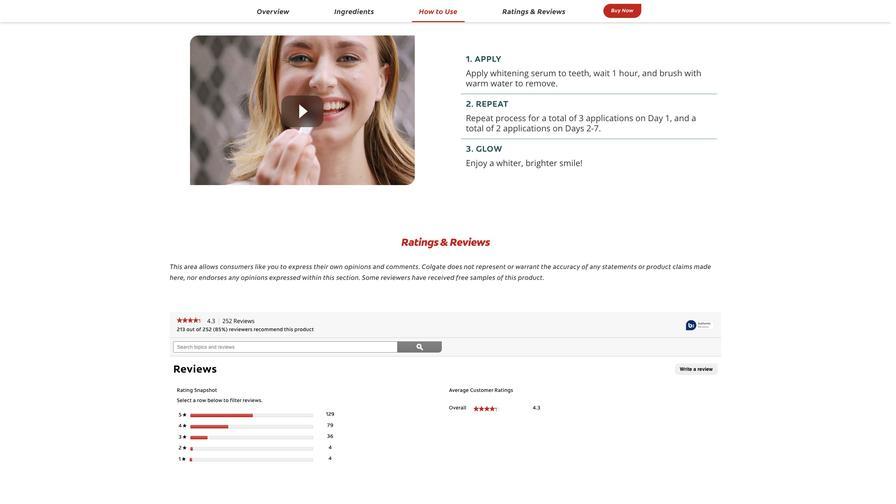 Task type: locate. For each thing, give the bounding box(es) containing it.
and right 'hour,'
[[642, 67, 657, 79]]

their
[[314, 262, 328, 271]]

1 horizontal spatial total
[[549, 112, 567, 124]]

smile!
[[559, 157, 583, 169]]

1 vertical spatial any
[[229, 273, 239, 282]]

0 vertical spatial 2
[[496, 122, 501, 134]]

enjoy
[[466, 157, 487, 169]]

filter
[[230, 399, 242, 404]]

1 horizontal spatial applications
[[586, 112, 633, 124]]

or left warrant
[[508, 262, 514, 271]]

★ for 4
[[183, 424, 187, 428]]

1 vertical spatial and
[[674, 112, 689, 124]]

reviews inside button
[[537, 6, 566, 16]]

not
[[464, 262, 475, 271]]

of right out
[[196, 328, 201, 333]]

0 horizontal spatial 2
[[179, 446, 183, 451]]

teeth,
[[569, 67, 591, 79]]

2 up 1 ★ on the left
[[179, 446, 183, 451]]

0 vertical spatial product
[[647, 262, 671, 271]]

2 vertical spatial ratings
[[495, 388, 513, 393]]

ratings & reviews button
[[495, 4, 573, 19]]

the trustmark icon that reveals a popup describing bv authenticity image
[[686, 320, 714, 331]]

1 vertical spatial opinions
[[241, 273, 268, 282]]

a inside 3. glow enjoy a whiter, brighter smile!
[[489, 157, 494, 169]]

1 vertical spatial 1
[[179, 457, 182, 462]]

0 horizontal spatial 1
[[179, 457, 182, 462]]

★ up '4 ★'
[[183, 413, 187, 416]]

this
[[323, 273, 335, 282], [505, 273, 517, 282], [284, 328, 293, 333]]

0 horizontal spatial product
[[294, 328, 314, 333]]

0 vertical spatial 4
[[179, 424, 183, 429]]

like
[[255, 262, 266, 271]]

252 up (85%)
[[222, 317, 232, 325]]

★ down 5 ★
[[183, 424, 187, 428]]

day
[[648, 112, 663, 124]]

1 horizontal spatial 3
[[579, 112, 584, 124]]

comments.
[[386, 262, 420, 271]]

row
[[197, 399, 206, 404]]

or right 'statements'
[[639, 262, 645, 271]]

how to use inside button
[[419, 6, 458, 16]]

any left 'statements'
[[590, 262, 601, 271]]

product left claims
[[647, 262, 671, 271]]

1 horizontal spatial this
[[323, 273, 335, 282]]

ratings & reviews inside button
[[502, 6, 566, 16]]

how to use
[[419, 2, 472, 15], [419, 6, 458, 16]]

0 horizontal spatial on
[[553, 122, 563, 134]]

0 horizontal spatial reviewers
[[229, 328, 252, 333]]

reviewers down 252 reviews link
[[229, 328, 252, 333]]

2 right repeat
[[496, 122, 501, 134]]

reviews
[[537, 6, 566, 16], [450, 235, 490, 249], [234, 317, 255, 325], [173, 365, 217, 375]]

0 vertical spatial and
[[642, 67, 657, 79]]

whitening
[[490, 67, 529, 79]]

any
[[590, 262, 601, 271], [229, 273, 239, 282]]

★★★★★
[[177, 318, 204, 323], [177, 318, 204, 323], [473, 406, 500, 411], [473, 406, 500, 411]]

4 ★
[[179, 424, 187, 429]]

buy now
[[611, 6, 634, 14]]

Search topics and reviews search region search field
[[170, 338, 446, 356]]

1 horizontal spatial &
[[530, 6, 536, 16]]

0 horizontal spatial &
[[440, 235, 448, 249]]

4.3
[[207, 317, 215, 325], [533, 406, 540, 411]]

or
[[508, 262, 514, 271], [639, 262, 645, 271]]

this up search topics and reviews text box
[[284, 328, 293, 333]]

1 vertical spatial 252
[[202, 328, 212, 333]]

customer
[[470, 388, 493, 393]]

a inside button
[[693, 366, 696, 372]]

of left 2-
[[569, 112, 577, 124]]

2 vertical spatial 4
[[329, 457, 332, 462]]

0 vertical spatial ratings & reviews
[[502, 6, 566, 16]]

overview
[[257, 6, 289, 16]]

warm
[[466, 77, 488, 89]]

0 horizontal spatial and
[[373, 262, 385, 271]]

0 vertical spatial 252
[[222, 317, 232, 325]]

3
[[579, 112, 584, 124], [179, 435, 183, 440]]

any down consumers at left bottom
[[229, 273, 239, 282]]

reviewers
[[381, 273, 410, 282], [229, 328, 252, 333]]

on left day
[[636, 112, 646, 124]]

2 inside 2 ★
[[179, 446, 183, 451]]

213 out of 252 (85%) reviewers recommend this product
[[177, 328, 314, 333]]

0 horizontal spatial or
[[508, 262, 514, 271]]

product
[[647, 262, 671, 271], [294, 328, 314, 333]]

on left days
[[553, 122, 563, 134]]

reviewers down comments.
[[381, 273, 410, 282]]

2 vertical spatial and
[[373, 262, 385, 271]]

1 horizontal spatial reviewers
[[381, 273, 410, 282]]

snapshot
[[194, 388, 217, 393]]

1 down 2 ★
[[179, 457, 182, 462]]

ratings inside button
[[502, 6, 529, 16]]

Search topics and reviews text field
[[173, 341, 398, 353]]

to
[[442, 2, 453, 15], [436, 6, 443, 16], [558, 67, 567, 79], [515, 77, 523, 89], [280, 262, 287, 271], [224, 399, 229, 404]]

1 horizontal spatial 252
[[222, 317, 232, 325]]

★ inside 2 ★
[[183, 446, 187, 450]]

select
[[177, 399, 192, 404]]

0 vertical spatial any
[[590, 262, 601, 271]]

and right 1,
[[674, 112, 689, 124]]

opinions up section.
[[345, 262, 371, 271]]

ingredients button
[[327, 4, 381, 19]]

of right accuracy
[[582, 262, 588, 271]]

ϙ button
[[398, 341, 442, 353]]

252 left (85%)
[[202, 328, 212, 333]]

★ inside '4 ★'
[[183, 424, 187, 428]]

2. repeat repeat process for a total of 3 applications on day 1, and a total of 2 applications on days 2-7.
[[466, 100, 696, 134]]

0 horizontal spatial 252
[[202, 328, 212, 333]]

a down the glow
[[489, 157, 494, 169]]

applications
[[586, 112, 633, 124], [503, 122, 551, 134]]

0 vertical spatial ratings
[[502, 6, 529, 16]]

1 vertical spatial 4
[[329, 446, 332, 451]]

4 for 2
[[329, 446, 332, 451]]

1 vertical spatial reviewers
[[229, 328, 252, 333]]

★ inside 5 ★
[[183, 413, 187, 416]]

process
[[496, 112, 526, 124]]

0 horizontal spatial 4.3
[[207, 317, 215, 325]]

a right the for
[[542, 112, 547, 124]]

now
[[622, 6, 634, 14]]

a right write
[[693, 366, 696, 372]]

1 horizontal spatial 1
[[612, 67, 617, 79]]

product inside this area allows consumers like you to express their own opinions and comments. colgate does not represent or warrant the accuracy of any statements or product claims made here, nor endorses any opinions expressed within this section. some reviewers have received free samples of this product.
[[647, 262, 671, 271]]

warrant
[[516, 262, 540, 271]]

★ inside 3 ★
[[183, 435, 187, 439]]

2 horizontal spatial and
[[674, 112, 689, 124]]

1 vertical spatial 2
[[179, 446, 183, 451]]

statements
[[602, 262, 637, 271]]

reviewers inside this area allows consumers like you to express their own opinions and comments. colgate does not represent or warrant the accuracy of any statements or product claims made here, nor endorses any opinions expressed within this section. some reviewers have received free samples of this product.
[[381, 273, 410, 282]]

0 horizontal spatial ratings & reviews
[[401, 235, 490, 249]]

1 vertical spatial 4.3
[[533, 406, 540, 411]]

ratings
[[502, 6, 529, 16], [401, 235, 438, 249], [495, 388, 513, 393]]

1 horizontal spatial or
[[639, 262, 645, 271]]

represent
[[476, 262, 506, 271]]

opinions down like
[[241, 273, 268, 282]]

1 horizontal spatial product
[[647, 262, 671, 271]]

2. repeat
[[466, 100, 509, 109]]

total
[[549, 112, 567, 124], [466, 122, 484, 134]]

5
[[179, 413, 183, 418]]

★ for 3
[[183, 435, 187, 439]]

total up 3.
[[466, 122, 484, 134]]

★ down 2 ★
[[182, 457, 186, 461]]

and up some
[[373, 262, 385, 271]]

express
[[289, 262, 312, 271]]

and
[[642, 67, 657, 79], [674, 112, 689, 124], [373, 262, 385, 271]]

ϙ
[[417, 343, 423, 350]]

product up ϙ 'search field'
[[294, 328, 314, 333]]

1 horizontal spatial on
[[636, 112, 646, 124]]

1 horizontal spatial and
[[642, 67, 657, 79]]

days
[[565, 122, 584, 134]]

1
[[612, 67, 617, 79], [179, 457, 182, 462]]

0 horizontal spatial 3
[[179, 435, 183, 440]]

1 horizontal spatial ratings & reviews
[[502, 6, 566, 16]]

&
[[530, 6, 536, 16], [440, 235, 448, 249]]

1 vertical spatial &
[[440, 235, 448, 249]]

and inside this area allows consumers like you to express their own opinions and comments. colgate does not represent or warrant the accuracy of any statements or product claims made here, nor endorses any opinions expressed within this section. some reviewers have received free samples of this product.
[[373, 262, 385, 271]]

★ down '4 ★'
[[183, 435, 187, 439]]

★ down 3 ★ on the left bottom of page
[[183, 446, 187, 450]]

★ inside 1 ★
[[182, 457, 186, 461]]

0 vertical spatial 3
[[579, 112, 584, 124]]

5 ★
[[179, 413, 187, 418]]

0 horizontal spatial total
[[466, 122, 484, 134]]

overall
[[449, 406, 466, 411]]

total right the for
[[549, 112, 567, 124]]

79
[[327, 423, 333, 428]]

3 up 2 ★
[[179, 435, 183, 440]]

3 left 2-
[[579, 112, 584, 124]]

1 horizontal spatial 4.3
[[533, 406, 540, 411]]

remove.
[[526, 77, 558, 89]]

you
[[268, 262, 279, 271]]

0 vertical spatial reviewers
[[381, 273, 410, 282]]

3 inside 3 ★
[[179, 435, 183, 440]]

section.
[[336, 273, 361, 282]]

own
[[330, 262, 343, 271]]

1 inside 1. apply apply whitening serum to teeth, wait 1 hour, and brush with warm water to remove.
[[612, 67, 617, 79]]

a left the 'row'
[[193, 399, 196, 404]]

0 vertical spatial opinions
[[345, 262, 371, 271]]

1 right wait
[[612, 67, 617, 79]]

overview button
[[250, 4, 296, 19]]

1 vertical spatial 3
[[179, 435, 183, 440]]

1 horizontal spatial 2
[[496, 122, 501, 134]]

0 vertical spatial &
[[530, 6, 536, 16]]

this down warrant
[[505, 273, 517, 282]]

use
[[455, 2, 472, 15], [445, 6, 458, 16]]

4
[[179, 424, 183, 429], [329, 446, 332, 451], [329, 457, 332, 462]]

0 vertical spatial 1
[[612, 67, 617, 79]]

1 inside 1 ★
[[179, 457, 182, 462]]

0 horizontal spatial opinions
[[241, 273, 268, 282]]

buy
[[611, 6, 621, 14]]

this down "own"
[[323, 273, 335, 282]]



Task type: describe. For each thing, give the bounding box(es) containing it.
does
[[448, 262, 462, 271]]

252 reviews
[[222, 317, 255, 325]]

a right 1,
[[692, 112, 696, 124]]

★ for 1
[[182, 457, 186, 461]]

write a review
[[680, 366, 713, 372]]

& inside button
[[530, 6, 536, 16]]

claims
[[673, 262, 693, 271]]

1 ★
[[179, 457, 186, 462]]

this
[[170, 262, 182, 271]]

to inside how to use button
[[436, 6, 443, 16]]

wait
[[594, 67, 610, 79]]

within
[[302, 273, 322, 282]]

this area allows consumers like you to express their own opinions and comments. colgate does not represent or warrant the accuracy of any statements or product claims made here, nor endorses any opinions expressed within this section. some reviewers have received free samples of this product.
[[170, 262, 711, 282]]

1 horizontal spatial any
[[590, 262, 601, 271]]

2-
[[586, 122, 594, 134]]

accuracy
[[553, 262, 580, 271]]

0 horizontal spatial applications
[[503, 122, 551, 134]]

3 ★
[[179, 435, 187, 440]]

ingredients
[[334, 6, 374, 16]]

36
[[327, 435, 333, 439]]

review
[[698, 366, 713, 372]]

whiter,
[[496, 157, 523, 169]]

3. glow enjoy a whiter, brighter smile!
[[466, 145, 583, 169]]

product.
[[518, 273, 545, 282]]

nor
[[187, 273, 197, 282]]

with
[[685, 67, 701, 79]]

below
[[208, 399, 222, 404]]

to inside this area allows consumers like you to express their own opinions and comments. colgate does not represent or warrant the accuracy of any statements or product claims made here, nor endorses any opinions expressed within this section. some reviewers have received free samples of this product.
[[280, 262, 287, 271]]

3.
[[466, 145, 474, 154]]

rating snapshot
[[177, 388, 217, 393]]

allows
[[199, 262, 218, 271]]

reviews.
[[243, 399, 263, 404]]

write a review button
[[675, 363, 718, 375]]

water
[[491, 77, 513, 89]]

★ for 2
[[183, 446, 187, 450]]

consumers
[[220, 262, 254, 271]]

samples
[[470, 273, 495, 282]]

made
[[694, 262, 711, 271]]

rating
[[177, 388, 193, 393]]

brighter
[[526, 157, 557, 169]]

how inside button
[[419, 6, 434, 16]]

252 reviews link
[[222, 317, 258, 325]]

young woman using express teeth whitening pen image
[[190, 35, 415, 185]]

recommend
[[254, 328, 283, 333]]

average customer ratings
[[449, 388, 513, 393]]

the
[[541, 262, 551, 271]]

select a row below to filter reviews.
[[177, 399, 263, 404]]

and inside 1. apply apply whitening serum to teeth, wait 1 hour, and brush with warm water to remove.
[[642, 67, 657, 79]]

free
[[456, 273, 469, 282]]

some
[[362, 273, 379, 282]]

1 vertical spatial product
[[294, 328, 314, 333]]

129
[[326, 412, 335, 417]]

1. apply
[[466, 55, 502, 64]]

apply
[[466, 67, 488, 79]]

hour,
[[619, 67, 640, 79]]

1,
[[665, 112, 672, 124]]

brush
[[659, 67, 682, 79]]

have
[[412, 273, 427, 282]]

colgate
[[422, 262, 446, 271]]

how to use button
[[412, 4, 465, 22]]

use inside button
[[445, 6, 458, 16]]

2 inside 2. repeat repeat process for a total of 3 applications on day 1, and a total of 2 applications on days 2-7.
[[496, 122, 501, 134]]

3 inside 2. repeat repeat process for a total of 3 applications on day 1, and a total of 2 applications on days 2-7.
[[579, 112, 584, 124]]

and inside 2. repeat repeat process for a total of 3 applications on day 1, and a total of 2 applications on days 2-7.
[[674, 112, 689, 124]]

1 vertical spatial ratings
[[401, 235, 438, 249]]

area
[[184, 262, 198, 271]]

of up the glow
[[486, 122, 494, 134]]

glow
[[476, 145, 502, 154]]

1 vertical spatial ratings & reviews
[[401, 235, 490, 249]]

serum
[[531, 67, 556, 79]]

endorses
[[199, 273, 227, 282]]

buy now button
[[603, 4, 641, 18]]

0 horizontal spatial this
[[284, 328, 293, 333]]

out
[[187, 328, 195, 333]]

4 inside '4 ★'
[[179, 424, 183, 429]]

0 horizontal spatial any
[[229, 273, 239, 282]]

1 or from the left
[[508, 262, 514, 271]]

1. apply apply whitening serum to teeth, wait 1 hour, and brush with warm water to remove.
[[466, 55, 701, 89]]

★ for 5
[[183, 413, 187, 416]]

write
[[680, 366, 692, 372]]

for
[[528, 112, 540, 124]]

received
[[428, 273, 455, 282]]

2 horizontal spatial this
[[505, 273, 517, 282]]

1 horizontal spatial opinions
[[345, 262, 371, 271]]

2 ★
[[179, 446, 187, 451]]

213
[[177, 328, 185, 333]]

expressed
[[269, 273, 301, 282]]

average
[[449, 388, 469, 393]]

repeat
[[466, 112, 493, 124]]

2 or from the left
[[639, 262, 645, 271]]

4 for 1
[[329, 457, 332, 462]]

of down 'represent'
[[497, 273, 504, 282]]

0 vertical spatial 4.3
[[207, 317, 215, 325]]

here,
[[170, 273, 185, 282]]



Task type: vqa. For each thing, say whether or not it's contained in the screenshot.


